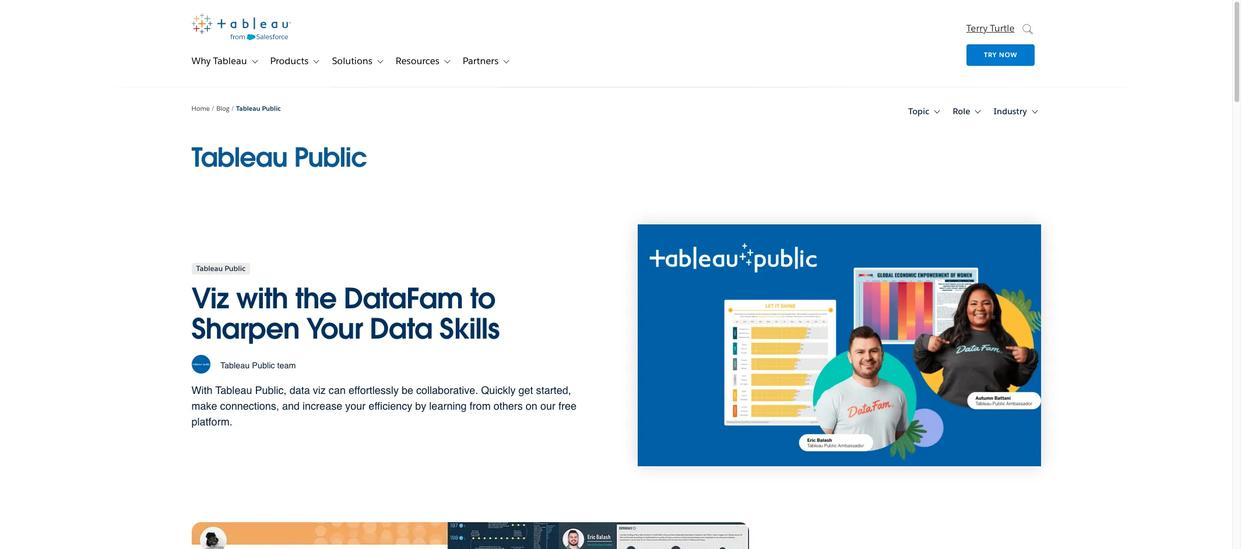 Task type: describe. For each thing, give the bounding box(es) containing it.
resources
[[396, 55, 439, 67]]

solutions link
[[323, 50, 372, 73]]

products
[[270, 55, 309, 67]]

partners link
[[453, 50, 499, 73]]

be
[[402, 384, 413, 396]]

data
[[290, 384, 310, 396]]

0 vertical spatial tableau public
[[236, 104, 281, 112]]

terry turtle link
[[966, 16, 1015, 34]]

partners
[[463, 55, 499, 67]]

learning
[[429, 400, 467, 412]]

topic
[[908, 106, 929, 116]]

tableau right tableau public team icon
[[220, 361, 250, 370]]

turtle
[[990, 22, 1015, 34]]

blog
[[216, 104, 230, 112]]

tableau up viz
[[196, 264, 223, 274]]

role
[[953, 106, 970, 116]]

efficiency
[[369, 400, 412, 412]]

others
[[494, 400, 523, 412]]

try now link
[[966, 44, 1035, 66]]

resources link
[[386, 50, 439, 73]]

terry turtle
[[966, 22, 1015, 34]]

menu toggle image right industry
[[1029, 106, 1039, 117]]

terry
[[966, 22, 987, 34]]

started,
[[536, 384, 571, 396]]

collaborative.
[[416, 384, 478, 396]]

free
[[558, 400, 577, 412]]

quickly
[[481, 384, 516, 396]]

solutions
[[332, 55, 372, 67]]

tableau, from salesforce image
[[191, 14, 291, 40]]

main element
[[164, 0, 1068, 87]]

viz with the datafam to sharpen your data skills link
[[191, 277, 595, 347]]

connections,
[[220, 400, 279, 412]]

team
[[277, 361, 296, 370]]

terry turtle navigation
[[869, 16, 1035, 68]]

try now
[[984, 51, 1017, 59]]

by
[[415, 400, 426, 412]]

get
[[518, 384, 533, 396]]

now
[[999, 51, 1017, 59]]

with
[[236, 280, 288, 316]]

tableau public link
[[236, 104, 281, 112]]

home
[[191, 104, 210, 112]]

why
[[191, 55, 211, 67]]

with tableau public, data viz can effortlessly be collaborative. quickly get started, make connections, and increase your efficiency by learning from others on our free platform.
[[191, 384, 577, 428]]

home link
[[191, 104, 214, 112]]



Task type: locate. For each thing, give the bounding box(es) containing it.
and
[[282, 400, 300, 412]]

why tableau link
[[182, 50, 247, 73]]

skills
[[440, 311, 499, 347]]

menu toggle image for products
[[310, 56, 321, 67]]

try
[[984, 51, 997, 59]]

1 vertical spatial tableau public
[[191, 141, 367, 175]]

viz
[[313, 384, 326, 396]]

tableau public team image
[[191, 355, 210, 374]]

tableau public right 'blog' link
[[236, 104, 281, 112]]

sharpen
[[191, 311, 299, 347]]

menu toggle image right topic
[[931, 106, 942, 117]]

platform.
[[191, 416, 232, 428]]

your
[[307, 311, 362, 347]]

tableau public down the tableau public link
[[191, 141, 367, 175]]

0 horizontal spatial menu toggle image
[[931, 106, 942, 117]]

public,
[[255, 384, 287, 396]]

viz with the datafam to sharpen your data skills
[[191, 280, 499, 347]]

menu toggle image for solutions
[[374, 56, 385, 67]]

tableau public up viz
[[196, 264, 246, 274]]

1 horizontal spatial menu toggle image
[[972, 106, 982, 117]]

2 menu toggle image from the left
[[972, 106, 982, 117]]

public
[[262, 104, 281, 112], [294, 141, 367, 175], [225, 264, 246, 274], [252, 361, 275, 370]]

viz
[[191, 280, 229, 316]]

menu toggle image right role
[[972, 106, 982, 117]]

1 menu toggle image from the left
[[931, 106, 942, 117]]

2 vertical spatial tableau public
[[196, 264, 246, 274]]

why tableau
[[191, 55, 247, 67]]

the
[[295, 280, 336, 316]]

tableau inside with tableau public, data viz can effortlessly be collaborative. quickly get started, make connections, and increase your efficiency by learning from others on our free platform.
[[215, 384, 252, 396]]

tableau public team
[[220, 361, 296, 370]]

your
[[345, 400, 366, 412]]

to
[[470, 280, 495, 316]]

tableau inside "main" element
[[213, 55, 247, 67]]

menu toggle image left 'products' 'link'
[[249, 56, 259, 67]]

industry
[[994, 106, 1027, 116]]

can
[[329, 384, 346, 396]]

menu toggle image for topic
[[931, 106, 942, 117]]

menu toggle image
[[931, 106, 942, 117], [972, 106, 982, 117]]

datafam
[[344, 280, 463, 316]]

with
[[191, 384, 213, 396]]

our
[[540, 400, 555, 412]]

blog link
[[216, 104, 234, 112]]

menu toggle image for resources
[[441, 56, 452, 67]]

tableau down 'blog' link
[[191, 141, 287, 175]]

menu toggle image right products
[[310, 56, 321, 67]]

tableau right why
[[213, 55, 247, 67]]

tableau public
[[236, 104, 281, 112], [191, 141, 367, 175], [196, 264, 246, 274]]

menu toggle image for why tableau
[[249, 56, 259, 67]]

from
[[470, 400, 491, 412]]

on
[[526, 400, 537, 412]]

tableau right 'blog' link
[[236, 104, 260, 112]]

menu toggle image right resources
[[441, 56, 452, 67]]

tableau up connections,
[[215, 384, 252, 396]]

products link
[[261, 50, 309, 73]]

tableau
[[213, 55, 247, 67], [236, 104, 260, 112], [191, 141, 287, 175], [196, 264, 223, 274], [220, 361, 250, 370], [215, 384, 252, 396]]

menu toggle image right partners
[[500, 56, 511, 67]]

menu toggle image
[[249, 56, 259, 67], [310, 56, 321, 67], [374, 56, 385, 67], [441, 56, 452, 67], [500, 56, 511, 67], [1029, 106, 1039, 117]]

make
[[191, 400, 217, 412]]

effortlessly
[[349, 384, 399, 396]]

menu toggle image right solutions
[[374, 56, 385, 67]]

increase
[[303, 400, 342, 412]]

menu toggle image for partners
[[500, 56, 511, 67]]

data
[[370, 311, 432, 347]]

menu toggle image for role
[[972, 106, 982, 117]]



Task type: vqa. For each thing, say whether or not it's contained in the screenshot.
activate to the bottom
no



